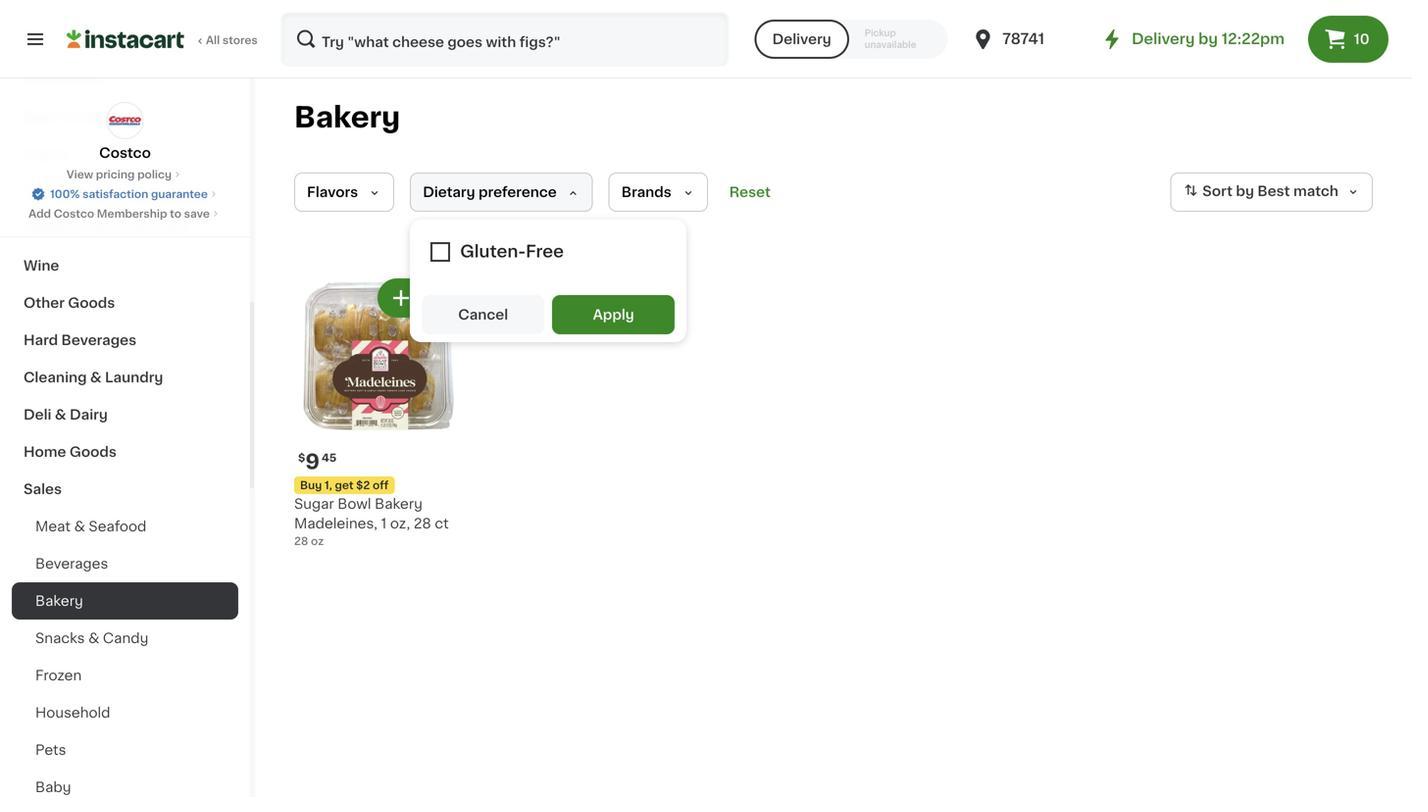 Task type: describe. For each thing, give the bounding box(es) containing it.
78741 button
[[971, 12, 1089, 67]]

meat & seafood
[[35, 520, 146, 533]]

45
[[322, 453, 337, 463]]

cleaning & laundry link
[[12, 359, 238, 396]]

delivery by 12:22pm link
[[1100, 27, 1285, 51]]

1 horizontal spatial costco
[[99, 146, 151, 160]]

2 vertical spatial bakery
[[35, 594, 83, 608]]

stores
[[223, 35, 258, 46]]

78741
[[1002, 32, 1044, 46]]

health
[[24, 222, 71, 235]]

liquor
[[24, 147, 69, 161]]

laundry
[[105, 371, 163, 384]]

$
[[298, 453, 305, 463]]

add costco membership to save
[[29, 208, 210, 219]]

add for add
[[417, 291, 445, 305]]

reset
[[729, 185, 771, 199]]

0 vertical spatial bakery
[[294, 103, 400, 131]]

oz
[[311, 536, 324, 547]]

beer & cider link
[[12, 98, 238, 135]]

goods for home goods
[[70, 445, 117, 459]]

sales link
[[12, 471, 238, 508]]

goods for paper goods
[[68, 184, 115, 198]]

sort by
[[1202, 185, 1254, 198]]

candy
[[103, 631, 148, 645]]

baby
[[35, 781, 71, 794]]

flavors
[[307, 185, 358, 199]]

seafood
[[89, 520, 146, 533]]

deli
[[24, 408, 51, 422]]

100% satisfaction guarantee button
[[30, 182, 220, 202]]

health & personal care link
[[12, 210, 238, 247]]

ct
[[435, 517, 449, 530]]

all stores
[[206, 35, 258, 46]]

goods for other goods
[[68, 296, 115, 310]]

brands button
[[609, 173, 708, 212]]

by for delivery
[[1198, 32, 1218, 46]]

dairy
[[70, 408, 108, 422]]

Best match Sort by field
[[1170, 173, 1373, 212]]

sales
[[24, 482, 62, 496]]

deli & dairy link
[[12, 396, 238, 433]]

beverages link
[[12, 545, 238, 582]]

beer
[[24, 110, 57, 124]]

dietary
[[423, 185, 475, 199]]

health & personal care
[[24, 222, 188, 235]]

& for deli
[[55, 408, 66, 422]]

0 horizontal spatial 28
[[294, 536, 308, 547]]

& for beer
[[60, 110, 72, 124]]

delivery for delivery
[[772, 32, 831, 46]]

to
[[170, 208, 181, 219]]

cleaning & laundry
[[24, 371, 163, 384]]

oz,
[[390, 517, 410, 530]]

apply button
[[552, 295, 675, 334]]

by for sort
[[1236, 185, 1254, 198]]

$ 9 45
[[298, 452, 337, 472]]

get
[[335, 480, 353, 491]]

preference
[[479, 185, 557, 199]]

policy
[[137, 169, 172, 180]]

1
[[381, 517, 387, 530]]

add costco membership to save link
[[29, 206, 222, 222]]

cleaning
[[24, 371, 87, 384]]

home
[[24, 445, 66, 459]]

flavors button
[[294, 173, 394, 212]]

& for snacks
[[88, 631, 99, 645]]

& for meat
[[74, 520, 85, 533]]

off
[[373, 480, 389, 491]]

best match
[[1257, 185, 1339, 198]]

save
[[184, 208, 210, 219]]

home goods
[[24, 445, 117, 459]]

household link
[[12, 694, 238, 732]]

snacks & candy
[[35, 631, 148, 645]]

dietary preference button
[[410, 173, 593, 212]]

cider
[[75, 110, 114, 124]]

reset button
[[723, 173, 777, 212]]

1,
[[325, 480, 332, 491]]

cancel button
[[422, 295, 544, 334]]

home goods link
[[12, 433, 238, 471]]

meat
[[35, 520, 71, 533]]



Task type: locate. For each thing, give the bounding box(es) containing it.
bakery up flavors dropdown button in the left top of the page
[[294, 103, 400, 131]]

bowl
[[338, 497, 371, 511]]

hard beverages
[[24, 333, 136, 347]]

& right beer
[[60, 110, 72, 124]]

paper goods link
[[12, 173, 238, 210]]

28 left ct
[[414, 517, 431, 530]]

cancel
[[458, 308, 508, 322]]

sugar
[[294, 497, 334, 511]]

by right sort
[[1236, 185, 1254, 198]]

1 horizontal spatial 28
[[414, 517, 431, 530]]

&
[[60, 110, 72, 124], [74, 222, 85, 235], [90, 371, 102, 384], [55, 408, 66, 422], [74, 520, 85, 533], [88, 631, 99, 645]]

by
[[1198, 32, 1218, 46], [1236, 185, 1254, 198]]

1 vertical spatial goods
[[68, 296, 115, 310]]

view pricing policy link
[[67, 167, 183, 182]]

delivery for delivery by 12:22pm
[[1132, 32, 1195, 46]]

snacks & candy link
[[12, 620, 238, 657]]

10
[[1354, 32, 1370, 46]]

costco down the 100%
[[54, 208, 94, 219]]

Search field
[[282, 14, 727, 65]]

1 vertical spatial by
[[1236, 185, 1254, 198]]

& right the deli
[[55, 408, 66, 422]]

sort
[[1202, 185, 1233, 198]]

apply
[[593, 308, 634, 322]]

0 horizontal spatial add
[[29, 208, 51, 219]]

0 vertical spatial goods
[[68, 184, 115, 198]]

beverages down meat
[[35, 557, 108, 571]]

bakery inside sugar bowl bakery madeleines, 1 oz, 28 ct 28 oz
[[375, 497, 423, 511]]

0 horizontal spatial by
[[1198, 32, 1218, 46]]

beverages up cleaning & laundry
[[61, 333, 136, 347]]

None search field
[[280, 12, 729, 67]]

1 vertical spatial bakery
[[375, 497, 423, 511]]

costco logo image
[[106, 102, 144, 139]]

1 horizontal spatial by
[[1236, 185, 1254, 198]]

care
[[154, 222, 188, 235]]

bakery
[[294, 103, 400, 131], [375, 497, 423, 511], [35, 594, 83, 608]]

buy
[[300, 480, 322, 491]]

100%
[[50, 189, 80, 200]]

wine
[[24, 259, 59, 273]]

hard
[[24, 333, 58, 347]]

& up dairy
[[90, 371, 102, 384]]

costco
[[99, 146, 151, 160], [54, 208, 94, 219]]

costco up view pricing policy link on the top left of page
[[99, 146, 151, 160]]

& for health
[[74, 222, 85, 235]]

paper goods
[[24, 184, 115, 198]]

& left candy
[[88, 631, 99, 645]]

& for cleaning
[[90, 371, 102, 384]]

sugar bowl bakery madeleines, 1 oz, 28 ct 28 oz
[[294, 497, 449, 547]]

paper
[[24, 184, 65, 198]]

other
[[24, 296, 65, 310]]

add for add costco membership to save
[[29, 208, 51, 219]]

0 vertical spatial costco
[[99, 146, 151, 160]]

beer & cider
[[24, 110, 114, 124]]

$2
[[356, 480, 370, 491]]

goods down dairy
[[70, 445, 117, 459]]

instacart logo image
[[67, 27, 184, 51]]

delivery
[[1132, 32, 1195, 46], [772, 32, 831, 46]]

1 vertical spatial costco
[[54, 208, 94, 219]]

service type group
[[755, 20, 948, 59]]

baby link
[[12, 769, 238, 797]]

0 vertical spatial by
[[1198, 32, 1218, 46]]

view
[[67, 169, 93, 180]]

1 vertical spatial add
[[417, 291, 445, 305]]

beverages
[[61, 333, 136, 347], [35, 557, 108, 571]]

bakery up snacks
[[35, 594, 83, 608]]

& inside meat & seafood link
[[74, 520, 85, 533]]

1 horizontal spatial delivery
[[1132, 32, 1195, 46]]

pricing
[[96, 169, 135, 180]]

goods down view
[[68, 184, 115, 198]]

0 vertical spatial 28
[[414, 517, 431, 530]]

household
[[35, 706, 110, 720]]

by inside field
[[1236, 185, 1254, 198]]

& inside cleaning & laundry link
[[90, 371, 102, 384]]

goods up "hard beverages" at the left of page
[[68, 296, 115, 310]]

other goods
[[24, 296, 115, 310]]

0 horizontal spatial delivery
[[772, 32, 831, 46]]

pets
[[35, 743, 66, 757]]

delivery by 12:22pm
[[1132, 32, 1285, 46]]

deli & dairy
[[24, 408, 108, 422]]

satisfaction
[[83, 189, 148, 200]]

frozen link
[[12, 657, 238, 694]]

view pricing policy
[[67, 169, 172, 180]]

product group
[[294, 275, 461, 549]]

& inside snacks & candy link
[[88, 631, 99, 645]]

delivery inside button
[[772, 32, 831, 46]]

12:22pm
[[1222, 32, 1285, 46]]

snacks
[[35, 631, 85, 645]]

1 vertical spatial 28
[[294, 536, 308, 547]]

costco link
[[99, 102, 151, 163]]

all stores link
[[67, 12, 259, 67]]

add inside button
[[417, 291, 445, 305]]

2 vertical spatial goods
[[70, 445, 117, 459]]

10 button
[[1308, 16, 1389, 63]]

0 vertical spatial add
[[29, 208, 51, 219]]

meat & seafood link
[[12, 508, 238, 545]]

pets link
[[12, 732, 238, 769]]

28 left oz
[[294, 536, 308, 547]]

personal
[[89, 222, 151, 235]]

other goods link
[[12, 284, 238, 322]]

madeleines,
[[294, 517, 377, 530]]

frozen
[[35, 669, 82, 682]]

100% satisfaction guarantee
[[50, 189, 208, 200]]

bakery up oz,
[[375, 497, 423, 511]]

& inside deli & dairy link
[[55, 408, 66, 422]]

guarantee
[[151, 189, 208, 200]]

wine link
[[12, 247, 238, 284]]

& right health
[[74, 222, 85, 235]]

delivery button
[[755, 20, 849, 59]]

1 horizontal spatial add
[[417, 291, 445, 305]]

electronics link
[[12, 61, 238, 98]]

membership
[[97, 208, 167, 219]]

brands
[[621, 185, 671, 199]]

match
[[1293, 185, 1339, 198]]

& inside beer & cider link
[[60, 110, 72, 124]]

goods
[[68, 184, 115, 198], [68, 296, 115, 310], [70, 445, 117, 459]]

by left "12:22pm"
[[1198, 32, 1218, 46]]

all
[[206, 35, 220, 46]]

1 vertical spatial beverages
[[35, 557, 108, 571]]

& inside health & personal care link
[[74, 222, 85, 235]]

28
[[414, 517, 431, 530], [294, 536, 308, 547]]

0 vertical spatial beverages
[[61, 333, 136, 347]]

electronics
[[24, 73, 104, 86]]

& right meat
[[74, 520, 85, 533]]

0 horizontal spatial costco
[[54, 208, 94, 219]]



Task type: vqa. For each thing, say whether or not it's contained in the screenshot.
the bottommost the '28'
yes



